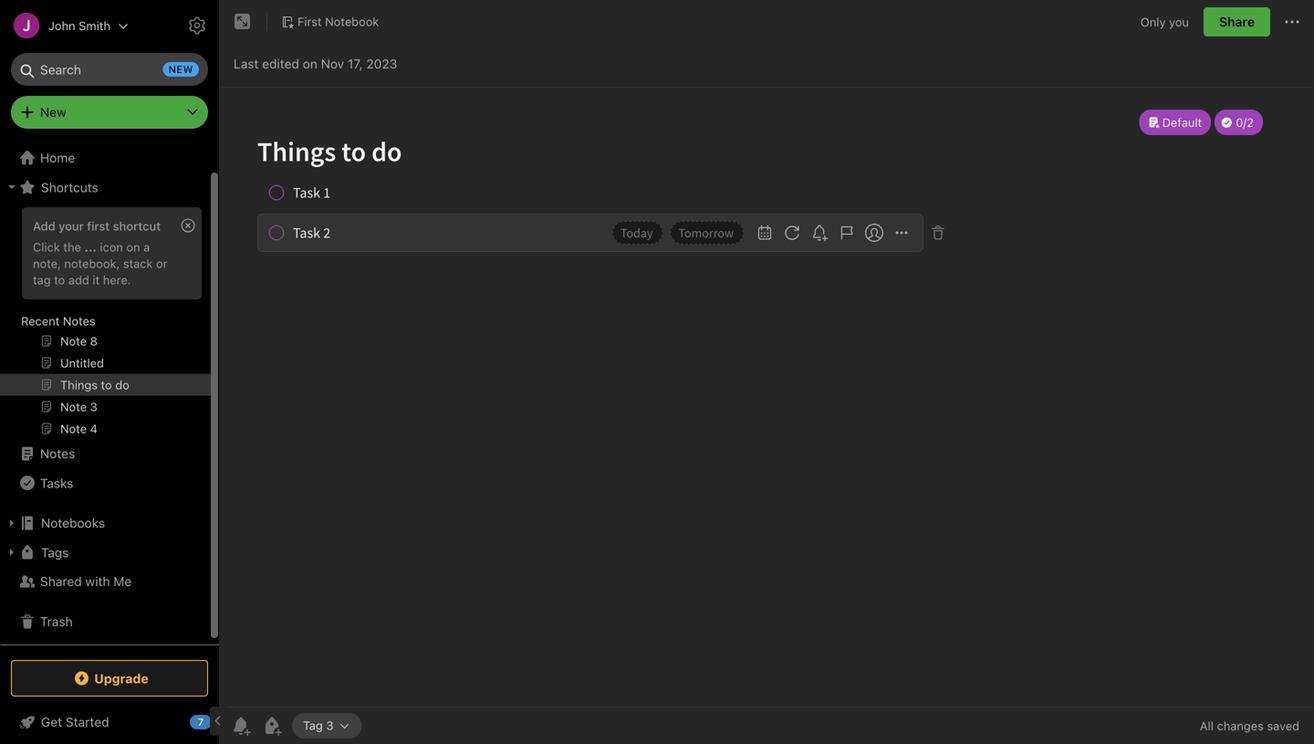 Task type: locate. For each thing, give the bounding box(es) containing it.
note window element
[[219, 0, 1315, 744]]

on inside note window "element"
[[303, 56, 318, 71]]

share button
[[1204, 7, 1271, 37]]

or
[[156, 256, 168, 270]]

add tag image
[[261, 715, 283, 737]]

john smith
[[48, 19, 110, 32]]

recent notes
[[21, 314, 96, 328]]

notebook,
[[64, 256, 120, 270]]

Note Editor text field
[[219, 88, 1315, 707]]

0 horizontal spatial on
[[126, 240, 140, 254]]

get
[[41, 714, 62, 730]]

icon
[[100, 240, 123, 254]]

settings image
[[186, 15, 208, 37]]

more actions image
[[1282, 11, 1304, 33]]

group
[[0, 202, 211, 446]]

shared with me link
[[0, 567, 211, 596]]

Search text field
[[24, 53, 195, 86]]

trash link
[[0, 607, 211, 636]]

john
[[48, 19, 75, 32]]

tags button
[[0, 538, 211, 567]]

notebooks link
[[0, 509, 211, 538]]

shared with me
[[40, 574, 132, 589]]

edited
[[262, 56, 299, 71]]

nov
[[321, 56, 344, 71]]

trash
[[40, 614, 73, 629]]

home
[[40, 150, 75, 165]]

notebooks
[[41, 515, 105, 530]]

add your first shortcut
[[33, 219, 161, 233]]

me
[[113, 574, 132, 589]]

started
[[66, 714, 109, 730]]

on
[[303, 56, 318, 71], [126, 240, 140, 254]]

1 vertical spatial on
[[126, 240, 140, 254]]

0 vertical spatial on
[[303, 56, 318, 71]]

your
[[59, 219, 84, 233]]

first notebook button
[[275, 9, 386, 35]]

1 horizontal spatial on
[[303, 56, 318, 71]]

notes up tasks at the bottom left
[[40, 446, 75, 461]]

notes
[[63, 314, 96, 328], [40, 446, 75, 461]]

notes right recent
[[63, 314, 96, 328]]

on left nov
[[303, 56, 318, 71]]

on left a
[[126, 240, 140, 254]]

tag
[[33, 273, 51, 287]]

group containing add your first shortcut
[[0, 202, 211, 446]]

add
[[33, 219, 55, 233]]

note,
[[33, 256, 61, 270]]

tree
[[0, 143, 219, 647]]

tasks button
[[0, 468, 211, 498]]

last edited on nov 17, 2023
[[234, 56, 397, 71]]

0 vertical spatial notes
[[63, 314, 96, 328]]

tasks
[[40, 475, 73, 491]]

with
[[85, 574, 110, 589]]

tag 3
[[303, 719, 334, 732]]

only
[[1141, 15, 1166, 29]]

group inside tree
[[0, 202, 211, 446]]

share
[[1220, 14, 1255, 29]]

shortcuts
[[41, 180, 98, 195]]

saved
[[1268, 719, 1300, 733]]

all changes saved
[[1201, 719, 1300, 733]]



Task type: describe. For each thing, give the bounding box(es) containing it.
first
[[298, 15, 322, 28]]

add
[[68, 273, 89, 287]]

here.
[[103, 273, 131, 287]]

expand tags image
[[5, 545, 19, 560]]

to
[[54, 273, 65, 287]]

More actions field
[[1282, 7, 1304, 37]]

it
[[93, 273, 100, 287]]

new button
[[11, 96, 208, 129]]

home link
[[0, 143, 219, 173]]

changes
[[1218, 719, 1264, 733]]

first
[[87, 219, 110, 233]]

stack
[[123, 256, 153, 270]]

new search field
[[24, 53, 199, 86]]

shared
[[40, 574, 82, 589]]

first notebook
[[298, 15, 379, 28]]

click
[[33, 240, 60, 254]]

a
[[143, 240, 150, 254]]

tag
[[303, 719, 323, 732]]

2023
[[367, 56, 397, 71]]

upgrade button
[[11, 660, 208, 697]]

expand note image
[[232, 11, 254, 33]]

7
[[198, 716, 204, 728]]

all
[[1201, 719, 1214, 733]]

Account field
[[0, 7, 129, 44]]

shortcuts button
[[0, 173, 211, 202]]

upgrade
[[94, 671, 149, 686]]

tree containing home
[[0, 143, 219, 647]]

recent
[[21, 314, 60, 328]]

you
[[1170, 15, 1190, 29]]

notebook
[[325, 15, 379, 28]]

...
[[84, 240, 97, 254]]

tags
[[41, 545, 69, 560]]

icon on a note, notebook, stack or tag to add it here.
[[33, 240, 168, 287]]

17,
[[348, 56, 363, 71]]

tag 3 button
[[292, 713, 362, 739]]

3
[[326, 719, 334, 732]]

1 vertical spatial notes
[[40, 446, 75, 461]]

click to collapse image
[[212, 710, 226, 732]]

on inside icon on a note, notebook, stack or tag to add it here.
[[126, 240, 140, 254]]

shortcut
[[113, 219, 161, 233]]

get started
[[41, 714, 109, 730]]

only you
[[1141, 15, 1190, 29]]

notes link
[[0, 439, 211, 468]]

new
[[40, 105, 66, 120]]

the
[[63, 240, 81, 254]]

expand notebooks image
[[5, 516, 19, 530]]

last
[[234, 56, 259, 71]]

add a reminder image
[[230, 715, 252, 737]]

Tag 3 Tag actions field
[[334, 719, 351, 732]]

Help and Learning task checklist field
[[0, 708, 219, 737]]

new
[[169, 63, 194, 75]]

smith
[[79, 19, 110, 32]]

click the ...
[[33, 240, 97, 254]]



Task type: vqa. For each thing, say whether or not it's contained in the screenshot.
Recent
yes



